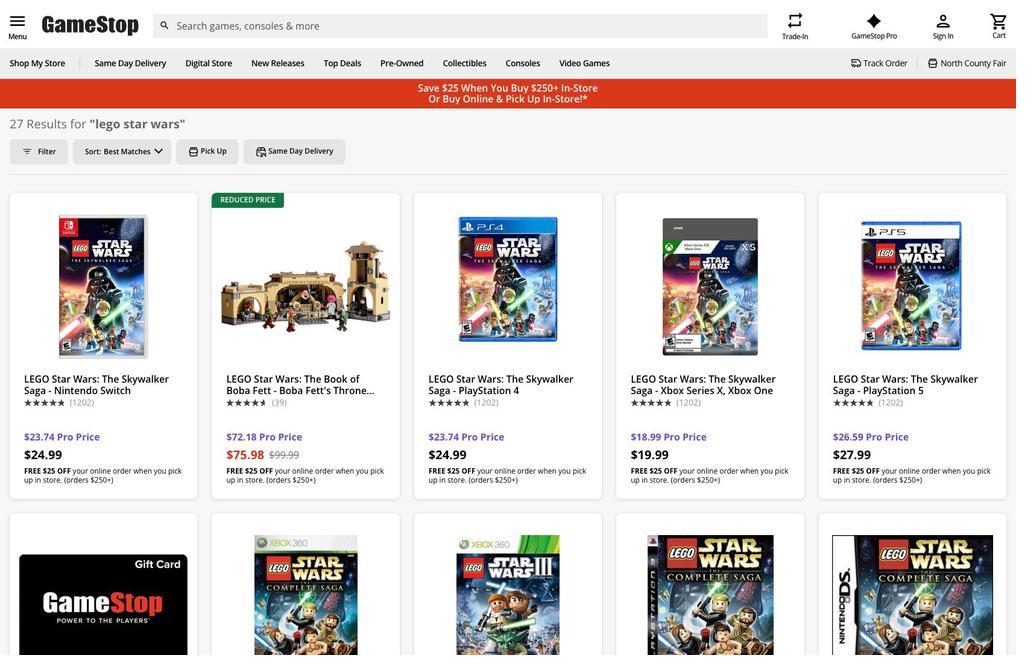 Task type: describe. For each thing, give the bounding box(es) containing it.
gamestop pro icon image
[[867, 14, 882, 28]]

gamestop image
[[42, 14, 139, 38]]

Search games, consoles & more search field
[[177, 14, 746, 38]]



Task type: locate. For each thing, give the bounding box(es) containing it.
None search field
[[153, 14, 768, 38]]



Task type: vqa. For each thing, say whether or not it's contained in the screenshot.
the left for
no



